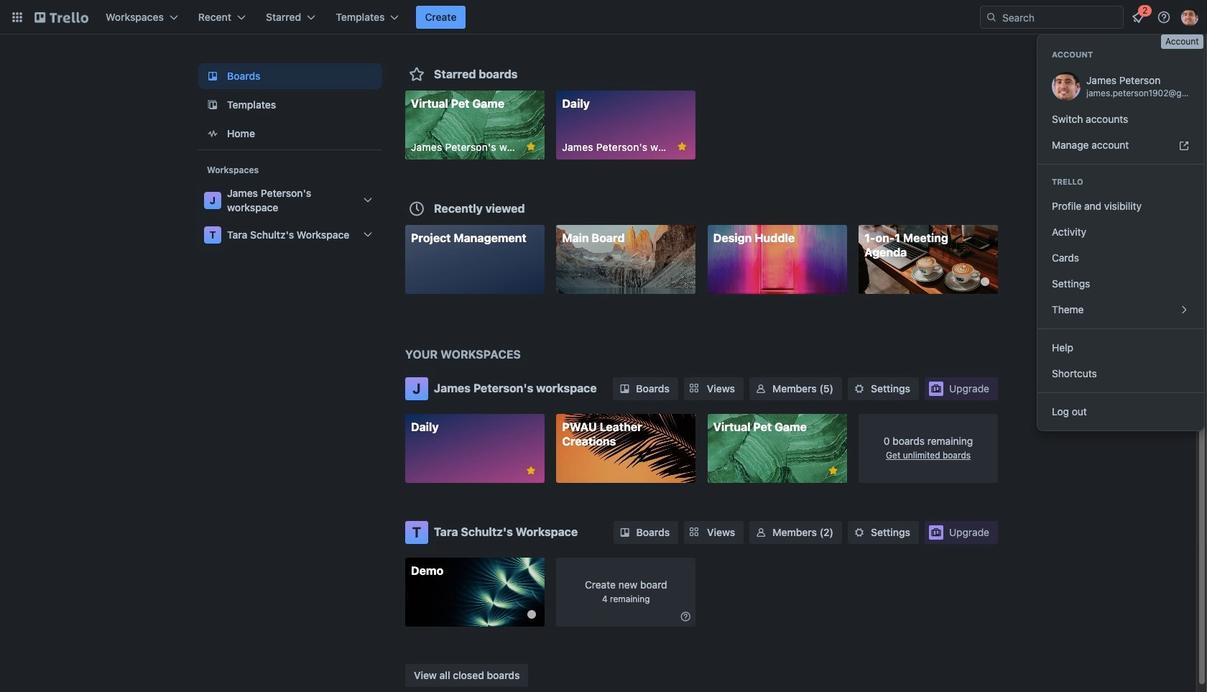 Task type: describe. For each thing, give the bounding box(es) containing it.
primary element
[[0, 0, 1208, 35]]

home image
[[204, 125, 221, 142]]

search image
[[986, 12, 998, 23]]

template board image
[[204, 96, 221, 114]]

back to home image
[[35, 6, 88, 29]]



Task type: vqa. For each thing, say whether or not it's contained in the screenshot.
with
no



Task type: locate. For each thing, give the bounding box(es) containing it.
1 horizontal spatial click to unstar this board. it will be removed from your starred list. image
[[676, 140, 689, 153]]

0 vertical spatial click to unstar this board. it will be removed from your starred list. image
[[676, 140, 689, 153]]

click to unstar this board. it will be removed from your starred list. image
[[676, 140, 689, 153], [525, 464, 538, 477]]

james peterson (jamespeterson93) image
[[1052, 72, 1081, 101]]

james peterson (jamespeterson93) image
[[1182, 9, 1199, 26]]

sm image
[[754, 382, 768, 396], [853, 382, 867, 396], [853, 525, 867, 539]]

1 vertical spatial click to unstar this board. it will be removed from your starred list. image
[[525, 464, 538, 477]]

sm image
[[618, 382, 632, 396], [618, 525, 632, 539], [754, 525, 769, 539], [679, 609, 693, 624]]

Search field
[[998, 7, 1123, 27]]

tooltip
[[1162, 35, 1204, 49]]

board image
[[204, 68, 221, 85]]

click to unstar this board. it will be removed from your starred list. image
[[525, 140, 538, 153]]

there is new activity on this board. image
[[527, 610, 536, 619]]

0 horizontal spatial click to unstar this board. it will be removed from your starred list. image
[[525, 464, 538, 477]]

2 notifications image
[[1130, 9, 1147, 26]]

open information menu image
[[1157, 10, 1172, 24]]



